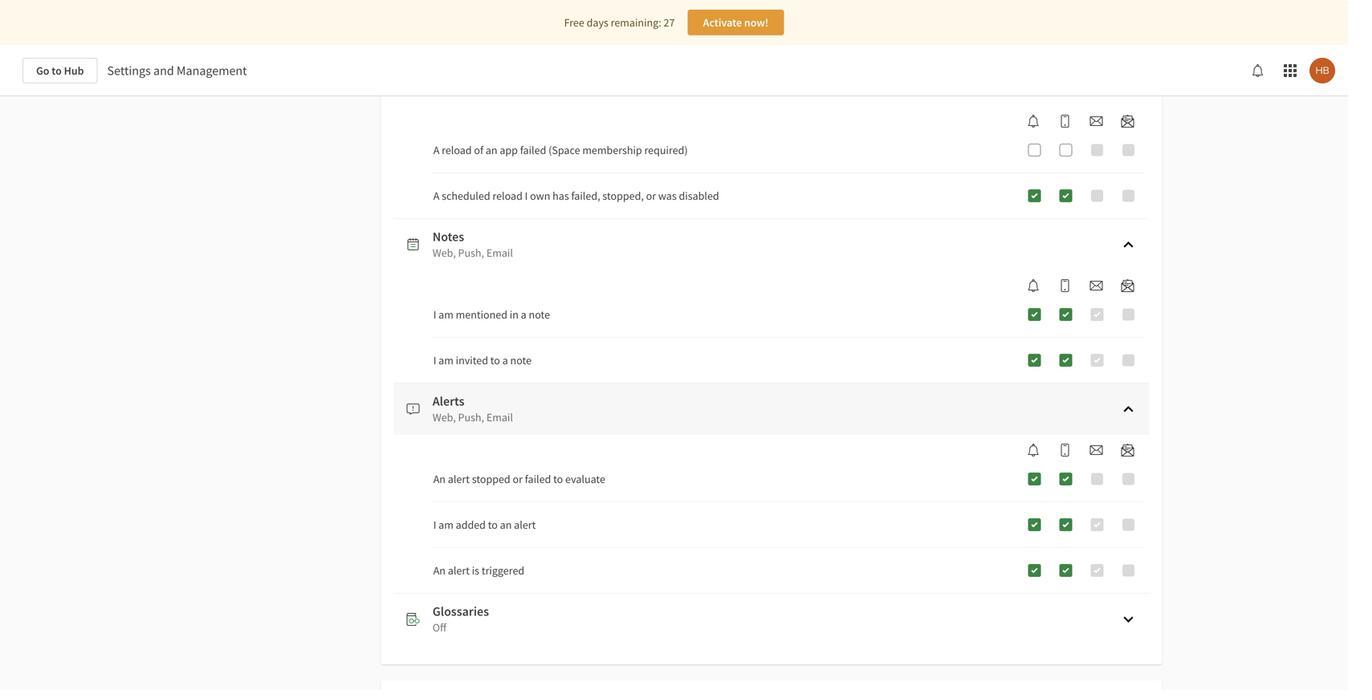 Task type: vqa. For each thing, say whether or not it's contained in the screenshot.
the top 'A'
yes



Task type: describe. For each thing, give the bounding box(es) containing it.
activate now!
[[704, 15, 769, 30]]

an alert stopped or failed to evaluate
[[434, 472, 606, 487]]

0 horizontal spatial reload
[[442, 143, 472, 157]]

mentioned
[[456, 308, 508, 322]]

own
[[530, 189, 551, 203]]

alert for an alert stopped or failed to evaluate
[[448, 472, 470, 487]]

a scheduled reload i own has failed, stopped, or was disabled
[[434, 189, 720, 203]]

hub
[[64, 63, 84, 78]]

settings and management
[[107, 63, 247, 79]]

notifications sent to your email image for i am mentioned in a note
[[1091, 280, 1104, 292]]

stopped,
[[603, 189, 644, 203]]

notes web, push, email
[[433, 229, 513, 260]]

am for mentioned
[[439, 308, 454, 322]]

an alert is triggered
[[434, 564, 525, 578]]

push notifications in qlik sense mobile element for evaluate
[[1053, 444, 1079, 457]]

note for i am mentioned in a note
[[529, 308, 550, 322]]

go
[[36, 63, 49, 78]]

now!
[[745, 15, 769, 30]]

notifications when using qlik sense in a browser element for evaluate
[[1022, 444, 1047, 457]]

howard brown image
[[1310, 58, 1336, 84]]

triggered
[[482, 564, 525, 578]]

push notifications in qlik sense mobile element for (space
[[1053, 115, 1079, 128]]

2 notifications when using qlik sense in a browser element from the top
[[1022, 280, 1047, 292]]

i am invited to a note
[[434, 354, 532, 368]]

1 vertical spatial reload
[[493, 189, 523, 203]]

alerts web, push, email
[[433, 394, 513, 425]]

1 horizontal spatial or
[[646, 189, 656, 203]]

an for an alert stopped or failed to evaluate
[[434, 472, 446, 487]]

free
[[564, 15, 585, 30]]

a for to
[[503, 354, 508, 368]]

invited
[[456, 354, 488, 368]]

activate now! link
[[688, 10, 785, 35]]

notifications sent to your email image
[[1091, 115, 1104, 128]]

note for i am invited to a note
[[511, 354, 532, 368]]

(space
[[549, 143, 581, 157]]

notifications when using qlik sense in a browser image for an alert stopped or failed to evaluate
[[1028, 444, 1041, 457]]

failed,
[[572, 189, 601, 203]]

a for a scheduled reload i own has failed, stopped, or was disabled
[[434, 189, 440, 203]]

1 vertical spatial or
[[513, 472, 523, 487]]

2 push notifications in qlik sense mobile element from the top
[[1053, 280, 1079, 292]]

am for invited
[[439, 354, 454, 368]]

27
[[664, 15, 675, 30]]

push, for notes
[[458, 246, 485, 260]]

i for i am added to an alert
[[434, 518, 437, 533]]

in
[[510, 308, 519, 322]]

stopped
[[472, 472, 511, 487]]

1 horizontal spatial an
[[500, 518, 512, 533]]

app
[[500, 143, 518, 157]]

is
[[472, 564, 480, 578]]

notifications when using qlik sense in a browser element for (space
[[1022, 115, 1047, 128]]

1 vertical spatial failed
[[525, 472, 551, 487]]

push notifications in qlik sense mobile image
[[1059, 444, 1072, 457]]

notifications bundled in a daily email digest image for i am mentioned in a note
[[1122, 280, 1135, 292]]

notifications sent to your email element for evaluate
[[1084, 444, 1110, 457]]



Task type: locate. For each thing, give the bounding box(es) containing it.
push notifications in qlik sense mobile element right notifications when using qlik sense in a browser image
[[1053, 280, 1079, 292]]

or right stopped
[[513, 472, 523, 487]]

1 vertical spatial a
[[503, 354, 508, 368]]

push,
[[458, 246, 485, 260], [458, 411, 485, 425]]

notifications bundled in a daily email digest element
[[1116, 115, 1141, 128], [1116, 280, 1141, 292], [1116, 444, 1141, 457]]

web, down alerts
[[433, 411, 456, 425]]

disabled
[[679, 189, 720, 203]]

notifications bundled in a daily email digest image for a reload of an app failed (space membership required)
[[1122, 115, 1135, 128]]

0 vertical spatial notifications when using qlik sense in a browser image
[[1028, 115, 1041, 128]]

am left added
[[439, 518, 454, 533]]

push notifications in qlik sense mobile image for i am mentioned in a note
[[1059, 280, 1072, 292]]

failed right stopped
[[525, 472, 551, 487]]

1 vertical spatial notifications bundled in a daily email digest image
[[1122, 280, 1135, 292]]

1 vertical spatial notifications bundled in a daily email digest element
[[1116, 280, 1141, 292]]

1 vertical spatial web,
[[433, 411, 456, 425]]

note right the in
[[529, 308, 550, 322]]

0 vertical spatial an
[[486, 143, 498, 157]]

1 vertical spatial an
[[434, 564, 446, 578]]

email inside the notes web, push, email
[[487, 246, 513, 260]]

notifications when using qlik sense in a browser image
[[1028, 280, 1041, 292]]

push, down notes
[[458, 246, 485, 260]]

2 web, from the top
[[433, 411, 456, 425]]

2 vertical spatial notifications sent to your email element
[[1084, 444, 1110, 457]]

2 notifications sent to your email image from the top
[[1091, 444, 1104, 457]]

and
[[153, 63, 174, 79]]

2 vertical spatial push notifications in qlik sense mobile element
[[1053, 444, 1079, 457]]

1 push, from the top
[[458, 246, 485, 260]]

3 am from the top
[[439, 518, 454, 533]]

added
[[456, 518, 486, 533]]

a reload of an app failed (space membership required)
[[434, 143, 688, 157]]

push notifications in qlik sense mobile image left notifications sent to your email image
[[1059, 115, 1072, 128]]

days
[[587, 15, 609, 30]]

email inside alerts web, push, email
[[487, 411, 513, 425]]

i for i am invited to a note
[[434, 354, 437, 368]]

push notifications in qlik sense mobile image right notifications when using qlik sense in a browser image
[[1059, 280, 1072, 292]]

push notifications in qlik sense mobile image
[[1059, 115, 1072, 128], [1059, 280, 1072, 292]]

note down the in
[[511, 354, 532, 368]]

a left scheduled
[[434, 189, 440, 203]]

i left own
[[525, 189, 528, 203]]

a right invited
[[503, 354, 508, 368]]

to
[[52, 63, 62, 78], [491, 354, 500, 368], [554, 472, 563, 487], [488, 518, 498, 533]]

an
[[486, 143, 498, 157], [500, 518, 512, 533]]

1 vertical spatial a
[[434, 189, 440, 203]]

am left mentioned
[[439, 308, 454, 322]]

alerts
[[433, 394, 465, 410]]

remaining:
[[611, 15, 662, 30]]

reload left of
[[442, 143, 472, 157]]

an right added
[[500, 518, 512, 533]]

notifications when using qlik sense in a browser image left push notifications in qlik sense mobile icon
[[1028, 444, 1041, 457]]

reload
[[442, 143, 472, 157], [493, 189, 523, 203]]

1 push notifications in qlik sense mobile image from the top
[[1059, 115, 1072, 128]]

alert for an alert is triggered
[[448, 564, 470, 578]]

2 notifications bundled in a daily email digest image from the top
[[1122, 280, 1135, 292]]

am
[[439, 308, 454, 322], [439, 354, 454, 368], [439, 518, 454, 533]]

web, inside the notes web, push, email
[[433, 246, 456, 260]]

1 horizontal spatial a
[[521, 308, 527, 322]]

a
[[521, 308, 527, 322], [503, 354, 508, 368]]

push, inside the notes web, push, email
[[458, 246, 485, 260]]

notifications sent to your email element
[[1084, 115, 1110, 128], [1084, 280, 1110, 292], [1084, 444, 1110, 457]]

reload left own
[[493, 189, 523, 203]]

notifications sent to your email element for (space
[[1084, 115, 1110, 128]]

evaluate
[[566, 472, 606, 487]]

3 notifications bundled in a daily email digest element from the top
[[1116, 444, 1141, 457]]

off
[[433, 621, 447, 636]]

notifications bundled in a daily email digest image
[[1122, 444, 1135, 457]]

0 vertical spatial note
[[529, 308, 550, 322]]

web, down notes
[[433, 246, 456, 260]]

0 vertical spatial or
[[646, 189, 656, 203]]

activate
[[704, 15, 742, 30]]

glossaries off
[[433, 604, 489, 636]]

web, for notes
[[433, 246, 456, 260]]

an left stopped
[[434, 472, 446, 487]]

notifications sent to your email image left notifications bundled in a daily email digest icon
[[1091, 444, 1104, 457]]

3 notifications sent to your email element from the top
[[1084, 444, 1110, 457]]

0 horizontal spatial a
[[503, 354, 508, 368]]

3 push notifications in qlik sense mobile element from the top
[[1053, 444, 1079, 457]]

0 vertical spatial notifications bundled in a daily email digest image
[[1122, 115, 1135, 128]]

failed right app
[[520, 143, 547, 157]]

1 vertical spatial alert
[[514, 518, 536, 533]]

free days remaining: 27
[[564, 15, 675, 30]]

2 notifications sent to your email element from the top
[[1084, 280, 1110, 292]]

notifications bundled in a daily email digest image
[[1122, 115, 1135, 128], [1122, 280, 1135, 292]]

2 a from the top
[[434, 189, 440, 203]]

to right added
[[488, 518, 498, 533]]

membership
[[583, 143, 642, 157]]

1 am from the top
[[439, 308, 454, 322]]

has
[[553, 189, 569, 203]]

email for alerts
[[487, 411, 513, 425]]

1 vertical spatial note
[[511, 354, 532, 368]]

0 horizontal spatial or
[[513, 472, 523, 487]]

0 vertical spatial push notifications in qlik sense mobile image
[[1059, 115, 1072, 128]]

1 notifications bundled in a daily email digest element from the top
[[1116, 115, 1141, 128]]

2 am from the top
[[439, 354, 454, 368]]

to right invited
[[491, 354, 500, 368]]

i left invited
[[434, 354, 437, 368]]

settings
[[107, 63, 151, 79]]

notifications sent to your email image for an alert stopped or failed to evaluate
[[1091, 444, 1104, 457]]

0 vertical spatial push,
[[458, 246, 485, 260]]

i left added
[[434, 518, 437, 533]]

notifications when using qlik sense in a browser image
[[1028, 115, 1041, 128], [1028, 444, 1041, 457]]

0 vertical spatial web,
[[433, 246, 456, 260]]

2 notifications bundled in a daily email digest element from the top
[[1116, 280, 1141, 292]]

2 push, from the top
[[458, 411, 485, 425]]

0 horizontal spatial an
[[486, 143, 498, 157]]

email down i am invited to a note at the left bottom
[[487, 411, 513, 425]]

0 vertical spatial notifications when using qlik sense in a browser element
[[1022, 115, 1047, 128]]

2 an from the top
[[434, 564, 446, 578]]

failed
[[520, 143, 547, 157], [525, 472, 551, 487]]

push, for alerts
[[458, 411, 485, 425]]

0 vertical spatial alert
[[448, 472, 470, 487]]

2 vertical spatial notifications when using qlik sense in a browser element
[[1022, 444, 1047, 457]]

glossaries
[[433, 604, 489, 620]]

0 vertical spatial notifications sent to your email element
[[1084, 115, 1110, 128]]

i left mentioned
[[434, 308, 437, 322]]

1 notifications bundled in a daily email digest image from the top
[[1122, 115, 1135, 128]]

push notifications in qlik sense mobile image for a reload of an app failed (space membership required)
[[1059, 115, 1072, 128]]

0 vertical spatial a
[[434, 143, 440, 157]]

of
[[474, 143, 484, 157]]

0 vertical spatial an
[[434, 472, 446, 487]]

notifications when using qlik sense in a browser image for a reload of an app failed (space membership required)
[[1028, 115, 1041, 128]]

0 vertical spatial notifications sent to your email image
[[1091, 280, 1104, 292]]

notifications bundled in a daily email digest element for (space
[[1116, 115, 1141, 128]]

1 vertical spatial email
[[487, 411, 513, 425]]

alert down an alert stopped or failed to evaluate
[[514, 518, 536, 533]]

management
[[177, 63, 247, 79]]

0 vertical spatial email
[[487, 246, 513, 260]]

1 vertical spatial push notifications in qlik sense mobile element
[[1053, 280, 1079, 292]]

1 vertical spatial push notifications in qlik sense mobile image
[[1059, 280, 1072, 292]]

go to hub
[[36, 63, 84, 78]]

i
[[525, 189, 528, 203], [434, 308, 437, 322], [434, 354, 437, 368], [434, 518, 437, 533]]

push notifications in qlik sense mobile element left notifications bundled in a daily email digest icon
[[1053, 444, 1079, 457]]

notifications sent to your email image
[[1091, 280, 1104, 292], [1091, 444, 1104, 457]]

0 vertical spatial failed
[[520, 143, 547, 157]]

1 vertical spatial notifications when using qlik sense in a browser image
[[1028, 444, 1041, 457]]

web, for alerts
[[433, 411, 456, 425]]

2 email from the top
[[487, 411, 513, 425]]

2 vertical spatial alert
[[448, 564, 470, 578]]

3 notifications when using qlik sense in a browser element from the top
[[1022, 444, 1047, 457]]

1 vertical spatial notifications sent to your email image
[[1091, 444, 1104, 457]]

1 vertical spatial push,
[[458, 411, 485, 425]]

an for an alert is triggered
[[434, 564, 446, 578]]

1 vertical spatial an
[[500, 518, 512, 533]]

1 horizontal spatial reload
[[493, 189, 523, 203]]

note
[[529, 308, 550, 322], [511, 354, 532, 368]]

or
[[646, 189, 656, 203], [513, 472, 523, 487]]

required)
[[645, 143, 688, 157]]

alert
[[448, 472, 470, 487], [514, 518, 536, 533], [448, 564, 470, 578]]

scheduled
[[442, 189, 491, 203]]

2 vertical spatial notifications bundled in a daily email digest element
[[1116, 444, 1141, 457]]

0 vertical spatial am
[[439, 308, 454, 322]]

alert left the is
[[448, 564, 470, 578]]

notifications when using qlik sense in a browser element
[[1022, 115, 1047, 128], [1022, 280, 1047, 292], [1022, 444, 1047, 457]]

1 a from the top
[[434, 143, 440, 157]]

to right the go
[[52, 63, 62, 78]]

1 notifications when using qlik sense in a browser element from the top
[[1022, 115, 1047, 128]]

an
[[434, 472, 446, 487], [434, 564, 446, 578]]

2 vertical spatial am
[[439, 518, 454, 533]]

0 vertical spatial a
[[521, 308, 527, 322]]

am for added
[[439, 518, 454, 533]]

i am added to an alert
[[434, 518, 536, 533]]

1 notifications sent to your email element from the top
[[1084, 115, 1110, 128]]

0 vertical spatial push notifications in qlik sense mobile element
[[1053, 115, 1079, 128]]

1 notifications when using qlik sense in a browser image from the top
[[1028, 115, 1041, 128]]

1 notifications sent to your email image from the top
[[1091, 280, 1104, 292]]

push, down alerts
[[458, 411, 485, 425]]

1 push notifications in qlik sense mobile element from the top
[[1053, 115, 1079, 128]]

1 email from the top
[[487, 246, 513, 260]]

0 vertical spatial reload
[[442, 143, 472, 157]]

1 vertical spatial notifications sent to your email element
[[1084, 280, 1110, 292]]

main content containing notes
[[0, 0, 1349, 691]]

notifications when using qlik sense in a browser image left notifications sent to your email image
[[1028, 115, 1041, 128]]

push, inside alerts web, push, email
[[458, 411, 485, 425]]

to left evaluate
[[554, 472, 563, 487]]

a
[[434, 143, 440, 157], [434, 189, 440, 203]]

push notifications in qlik sense mobile element left notifications sent to your email image
[[1053, 115, 1079, 128]]

1 vertical spatial am
[[439, 354, 454, 368]]

i for i am mentioned in a note
[[434, 308, 437, 322]]

alert left stopped
[[448, 472, 470, 487]]

a for a reload of an app failed (space membership required)
[[434, 143, 440, 157]]

email up i am mentioned in a note
[[487, 246, 513, 260]]

notifications sent to your email image right notifications when using qlik sense in a browser image
[[1091, 280, 1104, 292]]

a left of
[[434, 143, 440, 157]]

web, inside alerts web, push, email
[[433, 411, 456, 425]]

am left invited
[[439, 354, 454, 368]]

was
[[659, 189, 677, 203]]

an right of
[[486, 143, 498, 157]]

push notifications in qlik sense mobile element
[[1053, 115, 1079, 128], [1053, 280, 1079, 292], [1053, 444, 1079, 457]]

1 vertical spatial notifications when using qlik sense in a browser element
[[1022, 280, 1047, 292]]

0 vertical spatial notifications bundled in a daily email digest element
[[1116, 115, 1141, 128]]

notes
[[433, 229, 465, 245]]

go to hub link
[[22, 58, 98, 84]]

notifications bundled in a daily email digest element for evaluate
[[1116, 444, 1141, 457]]

main content
[[0, 0, 1349, 691]]

1 an from the top
[[434, 472, 446, 487]]

2 notifications when using qlik sense in a browser image from the top
[[1028, 444, 1041, 457]]

an left the is
[[434, 564, 446, 578]]

email
[[487, 246, 513, 260], [487, 411, 513, 425]]

web,
[[433, 246, 456, 260], [433, 411, 456, 425]]

i am mentioned in a note
[[434, 308, 550, 322]]

email for notes
[[487, 246, 513, 260]]

2 push notifications in qlik sense mobile image from the top
[[1059, 280, 1072, 292]]

1 web, from the top
[[433, 246, 456, 260]]

a for in
[[521, 308, 527, 322]]

a right the in
[[521, 308, 527, 322]]

or left "was"
[[646, 189, 656, 203]]



